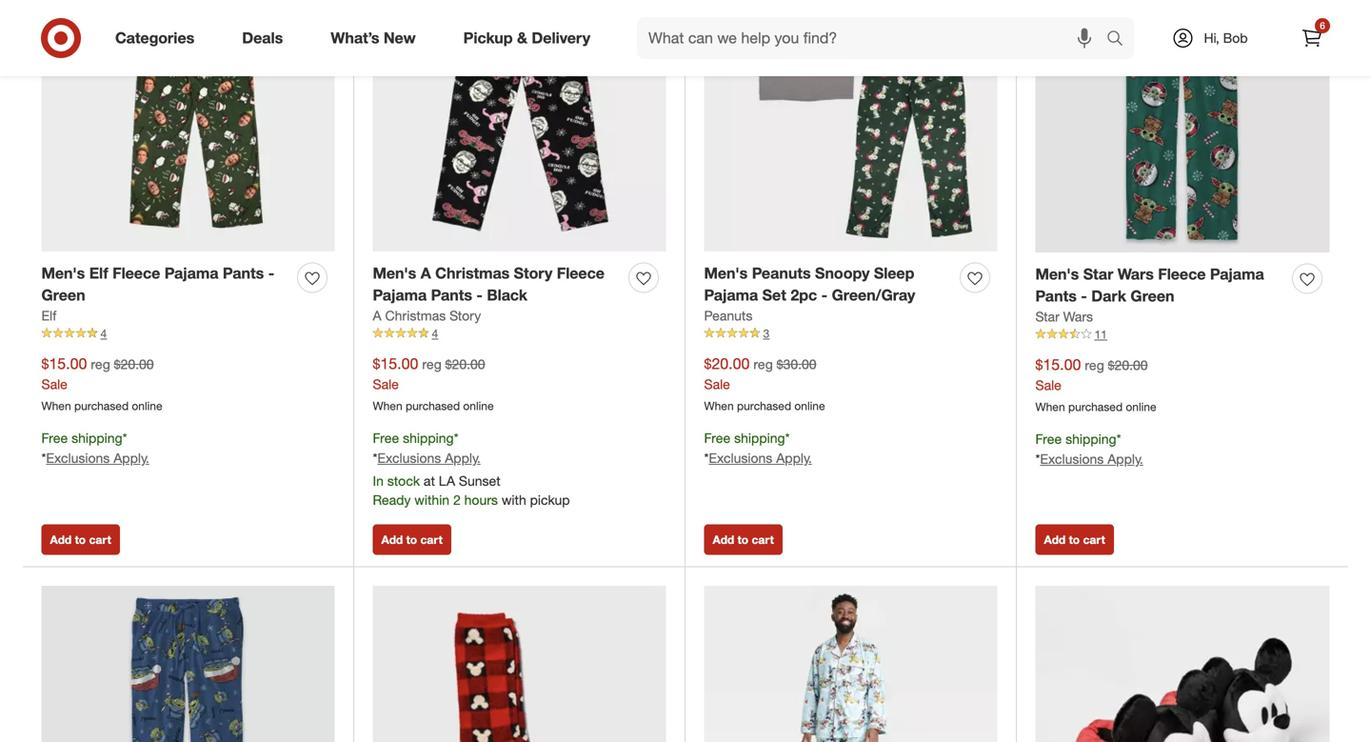 Task type: vqa. For each thing, say whether or not it's contained in the screenshot.


Task type: describe. For each thing, give the bounding box(es) containing it.
free for men's a christmas story fleece pajama pants - black
[[373, 430, 399, 447]]

reg for pants
[[422, 356, 442, 372]]

when for men's star wars fleece pajama pants - dark green
[[1036, 399, 1066, 414]]

pants inside men's elf fleece pajama pants - green
[[223, 264, 264, 283]]

shipping for -
[[1066, 431, 1117, 447]]

with
[[502, 492, 527, 508]]

story inside a christmas story link
[[450, 307, 481, 324]]

delivery
[[532, 29, 591, 47]]

what's
[[331, 29, 380, 47]]

to for pants
[[406, 533, 417, 547]]

add to cart for -
[[1045, 533, 1106, 547]]

pajama inside men's peanuts snoopy sleep pajama set 2pc - green/gray
[[704, 286, 759, 304]]

purchased for pants
[[406, 399, 460, 413]]

pajama inside men's elf fleece pajama pants - green
[[165, 264, 219, 283]]

cart for green
[[89, 533, 111, 547]]

green inside men's star wars fleece pajama pants - dark green
[[1131, 287, 1175, 305]]

add to cart button for green
[[41, 524, 120, 555]]

6
[[1321, 20, 1326, 31]]

apply. for pants
[[445, 450, 481, 466]]

&
[[517, 29, 528, 47]]

green/gray
[[832, 286, 916, 304]]

men's for men's elf fleece pajama pants - green
[[41, 264, 85, 283]]

cart for 2pc
[[752, 533, 774, 547]]

$20.00 inside $20.00 reg $30.00 sale when purchased online
[[704, 354, 750, 373]]

elf link
[[41, 306, 56, 325]]

reg for 2pc
[[754, 356, 773, 372]]

exclusions apply. link for men's elf fleece pajama pants - green
[[46, 450, 149, 466]]

6 link
[[1292, 17, 1334, 59]]

exclusions for -
[[1041, 451, 1104, 467]]

$30.00
[[777, 356, 817, 372]]

hi, bob
[[1205, 30, 1249, 46]]

shipping for pants
[[403, 430, 454, 447]]

black
[[487, 286, 528, 304]]

free shipping * * exclusions apply. for green
[[41, 430, 149, 466]]

add for men's star wars fleece pajama pants - dark green
[[1045, 533, 1066, 547]]

men's for men's star wars fleece pajama pants - dark green
[[1036, 265, 1080, 284]]

bob
[[1224, 30, 1249, 46]]

star inside men's star wars fleece pajama pants - dark green
[[1084, 265, 1114, 284]]

men's elf fleece pajama pants - green link
[[41, 263, 290, 306]]

when for men's a christmas story fleece pajama pants - black
[[373, 399, 403, 413]]

1 vertical spatial wars
[[1064, 308, 1094, 325]]

wars inside men's star wars fleece pajama pants - dark green
[[1118, 265, 1154, 284]]

free shipping * * exclusions apply. in stock at  la sunset ready within 2 hours with pickup
[[373, 430, 570, 508]]

fleece inside men's star wars fleece pajama pants - dark green
[[1159, 265, 1207, 284]]

exclusions apply. link for men's star wars fleece pajama pants - dark green
[[1041, 451, 1144, 467]]

shipping for green
[[72, 430, 122, 447]]

1 vertical spatial christmas
[[385, 307, 446, 324]]

purchased for green
[[74, 399, 129, 413]]

apply. for 2pc
[[777, 450, 812, 466]]

sale for men's star wars fleece pajama pants - dark green
[[1036, 377, 1062, 393]]

sale for men's elf fleece pajama pants - green
[[41, 376, 68, 392]]

exclusions apply. link for men's peanuts snoopy sleep pajama set 2pc - green/gray
[[709, 450, 812, 466]]

free shipping * * exclusions apply. for -
[[1036, 431, 1144, 467]]

pants inside men's star wars fleece pajama pants - dark green
[[1036, 287, 1077, 305]]

- inside men's peanuts snoopy sleep pajama set 2pc - green/gray
[[822, 286, 828, 304]]

$20.00 reg $30.00 sale when purchased online
[[704, 354, 826, 413]]

christmas inside men's a christmas story fleece pajama pants - black
[[435, 264, 510, 283]]

0 horizontal spatial a
[[373, 307, 382, 324]]

apply. for green
[[114, 450, 149, 466]]

fleece inside men's elf fleece pajama pants - green
[[113, 264, 160, 283]]

pickup
[[464, 29, 513, 47]]

$15.00 reg $20.00 sale when purchased online for -
[[1036, 355, 1157, 414]]

free for men's star wars fleece pajama pants - dark green
[[1036, 431, 1062, 447]]

search button
[[1098, 17, 1144, 63]]

apply. for -
[[1108, 451, 1144, 467]]

4 for pants
[[432, 326, 438, 340]]

peanuts inside men's peanuts snoopy sleep pajama set 2pc - green/gray
[[752, 264, 811, 283]]

sunset
[[459, 473, 501, 489]]

1 vertical spatial peanuts
[[704, 307, 753, 324]]

free for men's peanuts snoopy sleep pajama set 2pc - green/gray
[[704, 430, 731, 447]]

when for men's elf fleece pajama pants - green
[[41, 399, 71, 413]]

$20.00 for men's elf fleece pajama pants - green
[[114, 356, 154, 372]]

green inside men's elf fleece pajama pants - green
[[41, 286, 85, 304]]

pickup
[[530, 492, 570, 508]]

add to cart for pants
[[382, 533, 443, 547]]

$15.00 for men's elf fleece pajama pants - green
[[41, 354, 87, 373]]

4 link for pajama
[[41, 325, 335, 342]]

set
[[763, 286, 787, 304]]

free for men's elf fleece pajama pants - green
[[41, 430, 68, 447]]

$20.00 for men's star wars fleece pajama pants - dark green
[[1109, 357, 1149, 373]]

pants inside men's a christmas story fleece pajama pants - black
[[431, 286, 473, 304]]

peanuts link
[[704, 306, 753, 325]]

add to cart button for -
[[1036, 524, 1114, 555]]

men's a christmas story fleece pajama pants - black link
[[373, 263, 622, 306]]

men's a christmas story fleece pajama pants - black
[[373, 264, 605, 304]]

men's peanuts snoopy sleep pajama set 2pc - green/gray link
[[704, 263, 953, 306]]

a inside men's a christmas story fleece pajama pants - black
[[421, 264, 431, 283]]



Task type: locate. For each thing, give the bounding box(es) containing it.
4
[[101, 326, 107, 340], [432, 326, 438, 340]]

reg inside $20.00 reg $30.00 sale when purchased online
[[754, 356, 773, 372]]

green
[[41, 286, 85, 304], [1131, 287, 1175, 305]]

pajama inside men's star wars fleece pajama pants - dark green
[[1211, 265, 1265, 284]]

men's disney 100 mickey mouse matching family cozy socks - red 10-13 image
[[373, 586, 666, 742], [373, 586, 666, 742]]

- inside men's elf fleece pajama pants - green
[[268, 264, 275, 283]]

1 vertical spatial a
[[373, 307, 382, 324]]

wars down dark
[[1064, 308, 1094, 325]]

$20.00 down a christmas story link
[[445, 356, 485, 372]]

cart for -
[[1084, 533, 1106, 547]]

add to cart button
[[41, 524, 120, 555], [373, 524, 451, 555], [704, 524, 783, 555], [1036, 524, 1114, 555]]

4 for green
[[101, 326, 107, 340]]

christmas down men's a christmas story fleece pajama pants - black at top
[[385, 307, 446, 324]]

$15.00 reg $20.00 sale when purchased online down a christmas story link
[[373, 354, 494, 413]]

dark
[[1092, 287, 1127, 305]]

men's up a christmas story
[[373, 264, 417, 283]]

4 add to cart from the left
[[1045, 533, 1106, 547]]

2
[[453, 492, 461, 508]]

4 down a christmas story link
[[432, 326, 438, 340]]

when for men's peanuts snoopy sleep pajama set 2pc - green/gray
[[704, 399, 734, 413]]

$15.00 reg $20.00 sale when purchased online down 11
[[1036, 355, 1157, 414]]

sale for men's peanuts snoopy sleep pajama set 2pc - green/gray
[[704, 376, 731, 392]]

1 horizontal spatial $15.00
[[373, 354, 419, 373]]

2 4 link from the left
[[373, 325, 666, 342]]

la
[[439, 473, 455, 489]]

star wars
[[1036, 308, 1094, 325]]

11
[[1095, 327, 1108, 341]]

4 link for story
[[373, 325, 666, 342]]

reg for green
[[91, 356, 110, 372]]

stock
[[388, 473, 420, 489]]

purchased inside $20.00 reg $30.00 sale when purchased online
[[737, 399, 792, 413]]

peanuts up $20.00 reg $30.00 sale when purchased online
[[704, 307, 753, 324]]

men's inside men's elf fleece pajama pants - green
[[41, 264, 85, 283]]

2 add from the left
[[382, 533, 403, 547]]

4 to from the left
[[1069, 533, 1080, 547]]

to for green
[[75, 533, 86, 547]]

categories link
[[99, 17, 218, 59]]

when down star wars link
[[1036, 399, 1066, 414]]

2 horizontal spatial fleece
[[1159, 265, 1207, 284]]

story
[[514, 264, 553, 283], [450, 307, 481, 324]]

exclusions apply. link
[[46, 450, 149, 466], [378, 450, 481, 466], [709, 450, 812, 466], [1041, 451, 1144, 467]]

0 vertical spatial a
[[421, 264, 431, 283]]

4 link down men's elf fleece pajama pants - green link
[[41, 325, 335, 342]]

0 vertical spatial elf
[[89, 264, 108, 283]]

snoopy
[[816, 264, 870, 283]]

online inside $20.00 reg $30.00 sale when purchased online
[[795, 399, 826, 413]]

add for men's a christmas story fleece pajama pants - black
[[382, 533, 403, 547]]

0 horizontal spatial $15.00 reg $20.00 sale when purchased online
[[41, 354, 162, 413]]

0 horizontal spatial story
[[450, 307, 481, 324]]

reg
[[91, 356, 110, 372], [422, 356, 442, 372], [754, 356, 773, 372], [1085, 357, 1105, 373]]

- inside men's star wars fleece pajama pants - dark green
[[1082, 287, 1088, 305]]

11 link
[[1036, 326, 1330, 343]]

exclusions for green
[[46, 450, 110, 466]]

men's inside men's star wars fleece pajama pants - dark green
[[1036, 265, 1080, 284]]

sale
[[41, 376, 68, 392], [373, 376, 399, 392], [704, 376, 731, 392], [1036, 377, 1062, 393]]

online for -
[[1126, 399, 1157, 414]]

$20.00 down 11 link
[[1109, 357, 1149, 373]]

within
[[415, 492, 450, 508]]

add to cart for 2pc
[[713, 533, 774, 547]]

add to cart for green
[[50, 533, 111, 547]]

0 vertical spatial peanuts
[[752, 264, 811, 283]]

elf
[[89, 264, 108, 283], [41, 307, 56, 324]]

to for 2pc
[[738, 533, 749, 547]]

pickup & delivery link
[[447, 17, 615, 59]]

1 horizontal spatial pants
[[431, 286, 473, 304]]

$15.00 reg $20.00 sale when purchased online
[[41, 354, 162, 413], [373, 354, 494, 413], [1036, 355, 1157, 414]]

0 horizontal spatial free shipping * * exclusions apply.
[[41, 430, 149, 466]]

new
[[384, 29, 416, 47]]

- inside men's a christmas story fleece pajama pants - black
[[477, 286, 483, 304]]

$15.00 reg $20.00 sale when purchased online for pants
[[373, 354, 494, 413]]

$15.00
[[41, 354, 87, 373], [373, 354, 419, 373], [1036, 355, 1082, 374]]

story up the black
[[514, 264, 553, 283]]

0 vertical spatial star
[[1084, 265, 1114, 284]]

free shipping * * exclusions apply. for 2pc
[[704, 430, 812, 466]]

2 horizontal spatial $15.00 reg $20.00 sale when purchased online
[[1036, 355, 1157, 414]]

4 link down the black
[[373, 325, 666, 342]]

in
[[373, 473, 384, 489]]

pajama inside men's a christmas story fleece pajama pants - black
[[373, 286, 427, 304]]

2 cart from the left
[[421, 533, 443, 547]]

$15.00 for men's a christmas story fleece pajama pants - black
[[373, 354, 419, 373]]

0 horizontal spatial green
[[41, 286, 85, 304]]

1 add from the left
[[50, 533, 72, 547]]

when
[[41, 399, 71, 413], [373, 399, 403, 413], [704, 399, 734, 413], [1036, 399, 1066, 414]]

star wars link
[[1036, 307, 1094, 326]]

deals link
[[226, 17, 307, 59]]

4 down men's elf fleece pajama pants - green
[[101, 326, 107, 340]]

men's peanuts snoopy sleep pajama set 2pc - green/gray
[[704, 264, 916, 304]]

1 horizontal spatial wars
[[1118, 265, 1154, 284]]

fleece inside men's a christmas story fleece pajama pants - black
[[557, 264, 605, 283]]

men's elf fleece pajama pants - green image
[[41, 0, 335, 252], [41, 0, 335, 252]]

$20.00 down peanuts link on the top right
[[704, 354, 750, 373]]

green right dark
[[1131, 287, 1175, 305]]

$20.00 down men's elf fleece pajama pants - green
[[114, 356, 154, 372]]

peanuts
[[752, 264, 811, 283], [704, 307, 753, 324]]

free inside free shipping * * exclusions apply. in stock at  la sunset ready within 2 hours with pickup
[[373, 430, 399, 447]]

wars up dark
[[1118, 265, 1154, 284]]

2pc
[[791, 286, 818, 304]]

sale down star wars link
[[1036, 377, 1062, 393]]

$20.00 for men's a christmas story fleece pajama pants - black
[[445, 356, 485, 372]]

men's star wars fleece pajama pants - dark green link
[[1036, 264, 1286, 307]]

when down elf link at left
[[41, 399, 71, 413]]

men's toy story fleece pajama pants - steel blue image
[[41, 586, 335, 742], [41, 586, 335, 742]]

1 to from the left
[[75, 533, 86, 547]]

$15.00 reg $20.00 sale when purchased online down elf link at left
[[41, 354, 162, 413]]

1 add to cart button from the left
[[41, 524, 120, 555]]

men's up peanuts link on the top right
[[704, 264, 748, 283]]

1 cart from the left
[[89, 533, 111, 547]]

a
[[421, 264, 431, 283], [373, 307, 382, 324]]

1 horizontal spatial $15.00 reg $20.00 sale when purchased online
[[373, 354, 494, 413]]

1 add to cart from the left
[[50, 533, 111, 547]]

2 to from the left
[[406, 533, 417, 547]]

$15.00 down elf link at left
[[41, 354, 87, 373]]

men's star wars fleece pajama pants - dark green image
[[1036, 0, 1330, 253], [1036, 0, 1330, 253]]

-
[[268, 264, 275, 283], [477, 286, 483, 304], [822, 286, 828, 304], [1082, 287, 1088, 305]]

0 horizontal spatial elf
[[41, 307, 56, 324]]

What can we help you find? suggestions appear below search field
[[637, 17, 1112, 59]]

3 to from the left
[[738, 533, 749, 547]]

add to cart button for pants
[[373, 524, 451, 555]]

star
[[1084, 265, 1114, 284], [1036, 308, 1060, 325]]

add for men's elf fleece pajama pants - green
[[50, 533, 72, 547]]

men's inside men's peanuts snoopy sleep pajama set 2pc - green/gray
[[704, 264, 748, 283]]

sale inside $20.00 reg $30.00 sale when purchased online
[[704, 376, 731, 392]]

men's for men's peanuts snoopy sleep pajama set 2pc - green/gray
[[704, 264, 748, 283]]

pants
[[223, 264, 264, 283], [431, 286, 473, 304], [1036, 287, 1077, 305]]

christmas up the black
[[435, 264, 510, 283]]

when down peanuts link on the top right
[[704, 399, 734, 413]]

to
[[75, 533, 86, 547], [406, 533, 417, 547], [738, 533, 749, 547], [1069, 533, 1080, 547]]

1 vertical spatial story
[[450, 307, 481, 324]]

0 horizontal spatial fleece
[[113, 264, 160, 283]]

add
[[50, 533, 72, 547], [382, 533, 403, 547], [713, 533, 735, 547], [1045, 533, 1066, 547]]

1 horizontal spatial free shipping * * exclusions apply.
[[704, 430, 812, 466]]

men's disney 100 mickey mouse matching family slippers - red 10-13 image
[[1036, 586, 1330, 742], [1036, 586, 1330, 742]]

0 horizontal spatial star
[[1036, 308, 1060, 325]]

3 add to cart from the left
[[713, 533, 774, 547]]

4 add to cart button from the left
[[1036, 524, 1114, 555]]

christmas
[[435, 264, 510, 283], [385, 307, 446, 324]]

men's for men's a christmas story fleece pajama pants - black
[[373, 264, 417, 283]]

men's disney 100 mickey mouse & friends matching family 2pc coat pajama set - blue image
[[704, 586, 998, 742], [704, 586, 998, 742]]

2 horizontal spatial free shipping * * exclusions apply.
[[1036, 431, 1144, 467]]

1 horizontal spatial story
[[514, 264, 553, 283]]

free
[[41, 430, 68, 447], [373, 430, 399, 447], [704, 430, 731, 447], [1036, 431, 1062, 447]]

1 4 link from the left
[[41, 325, 335, 342]]

purchased
[[74, 399, 129, 413], [406, 399, 460, 413], [737, 399, 792, 413], [1069, 399, 1123, 414]]

2 add to cart from the left
[[382, 533, 443, 547]]

green up elf link at left
[[41, 286, 85, 304]]

wars
[[1118, 265, 1154, 284], [1064, 308, 1094, 325]]

deals
[[242, 29, 283, 47]]

1 horizontal spatial 4 link
[[373, 325, 666, 342]]

men's peanuts snoopy sleep pajama set 2pc - green/gray image
[[704, 0, 998, 252], [704, 0, 998, 252]]

purchased for 2pc
[[737, 399, 792, 413]]

exclusions
[[46, 450, 110, 466], [378, 450, 441, 466], [709, 450, 773, 466], [1041, 451, 1104, 467]]

exclusions inside free shipping * * exclusions apply. in stock at  la sunset ready within 2 hours with pickup
[[378, 450, 441, 466]]

$15.00 reg $20.00 sale when purchased online for green
[[41, 354, 162, 413]]

add to cart button for 2pc
[[704, 524, 783, 555]]

sale for men's a christmas story fleece pajama pants - black
[[373, 376, 399, 392]]

men's
[[41, 264, 85, 283], [373, 264, 417, 283], [704, 264, 748, 283], [1036, 265, 1080, 284]]

2 4 from the left
[[432, 326, 438, 340]]

when up 'in'
[[373, 399, 403, 413]]

cart
[[89, 533, 111, 547], [421, 533, 443, 547], [752, 533, 774, 547], [1084, 533, 1106, 547]]

4 link
[[41, 325, 335, 342], [373, 325, 666, 342]]

0 horizontal spatial 4 link
[[41, 325, 335, 342]]

exclusions for 2pc
[[709, 450, 773, 466]]

sale down peanuts link on the top right
[[704, 376, 731, 392]]

men's up elf link at left
[[41, 264, 85, 283]]

4 add from the left
[[1045, 533, 1066, 547]]

what's new link
[[315, 17, 440, 59]]

what's new
[[331, 29, 416, 47]]

apply.
[[114, 450, 149, 466], [445, 450, 481, 466], [777, 450, 812, 466], [1108, 451, 1144, 467]]

elf inside men's elf fleece pajama pants - green
[[89, 264, 108, 283]]

a christmas story link
[[373, 306, 481, 325]]

men's inside men's a christmas story fleece pajama pants - black
[[373, 264, 417, 283]]

$15.00 down a christmas story link
[[373, 354, 419, 373]]

sale down a christmas story link
[[373, 376, 399, 392]]

0 horizontal spatial $15.00
[[41, 354, 87, 373]]

$15.00 for men's star wars fleece pajama pants - dark green
[[1036, 355, 1082, 374]]

0 vertical spatial wars
[[1118, 265, 1154, 284]]

sleep
[[874, 264, 915, 283]]

exclusions for pants
[[378, 450, 441, 466]]

sale down elf link at left
[[41, 376, 68, 392]]

1 horizontal spatial green
[[1131, 287, 1175, 305]]

1 horizontal spatial star
[[1084, 265, 1114, 284]]

3
[[764, 326, 770, 340]]

1 vertical spatial elf
[[41, 307, 56, 324]]

online
[[132, 399, 162, 413], [463, 399, 494, 413], [795, 399, 826, 413], [1126, 399, 1157, 414]]

1 vertical spatial star
[[1036, 308, 1060, 325]]

0 vertical spatial christmas
[[435, 264, 510, 283]]

$20.00
[[704, 354, 750, 373], [114, 356, 154, 372], [445, 356, 485, 372], [1109, 357, 1149, 373]]

pickup & delivery
[[464, 29, 591, 47]]

2 add to cart button from the left
[[373, 524, 451, 555]]

categories
[[115, 29, 195, 47]]

hours
[[465, 492, 498, 508]]

1 horizontal spatial a
[[421, 264, 431, 283]]

reg for -
[[1085, 357, 1105, 373]]

3 add from the left
[[713, 533, 735, 547]]

online for pants
[[463, 399, 494, 413]]

shipping inside free shipping * * exclusions apply. in stock at  la sunset ready within 2 hours with pickup
[[403, 430, 454, 447]]

men's star wars fleece pajama pants - dark green
[[1036, 265, 1265, 305]]

shipping
[[72, 430, 122, 447], [403, 430, 454, 447], [735, 430, 786, 447], [1066, 431, 1117, 447]]

pajama
[[165, 264, 219, 283], [1211, 265, 1265, 284], [373, 286, 427, 304], [704, 286, 759, 304]]

online for green
[[132, 399, 162, 413]]

1 horizontal spatial 4
[[432, 326, 438, 340]]

1 horizontal spatial elf
[[89, 264, 108, 283]]

shipping for 2pc
[[735, 430, 786, 447]]

2 horizontal spatial $15.00
[[1036, 355, 1082, 374]]

a christmas story
[[373, 307, 481, 324]]

1 horizontal spatial fleece
[[557, 264, 605, 283]]

0 horizontal spatial pants
[[223, 264, 264, 283]]

apply. inside free shipping * * exclusions apply. in stock at  la sunset ready within 2 hours with pickup
[[445, 450, 481, 466]]

story down men's a christmas story fleece pajama pants - black at top
[[450, 307, 481, 324]]

ready
[[373, 492, 411, 508]]

$15.00 down star wars link
[[1036, 355, 1082, 374]]

1 4 from the left
[[101, 326, 107, 340]]

hi,
[[1205, 30, 1220, 46]]

men's elf fleece pajama pants - green
[[41, 264, 275, 304]]

peanuts up the set
[[752, 264, 811, 283]]

add for men's peanuts snoopy sleep pajama set 2pc - green/gray
[[713, 533, 735, 547]]

3 link
[[704, 325, 998, 342]]

fleece
[[113, 264, 160, 283], [557, 264, 605, 283], [1159, 265, 1207, 284]]

purchased for -
[[1069, 399, 1123, 414]]

when inside $20.00 reg $30.00 sale when purchased online
[[704, 399, 734, 413]]

0 horizontal spatial wars
[[1064, 308, 1094, 325]]

men's a christmas story fleece pajama pants - black image
[[373, 0, 666, 252], [373, 0, 666, 252]]

0 vertical spatial story
[[514, 264, 553, 283]]

add to cart
[[50, 533, 111, 547], [382, 533, 443, 547], [713, 533, 774, 547], [1045, 533, 1106, 547]]

search
[[1098, 31, 1144, 49]]

at
[[424, 473, 435, 489]]

story inside men's a christmas story fleece pajama pants - black
[[514, 264, 553, 283]]

online for 2pc
[[795, 399, 826, 413]]

cart for pants
[[421, 533, 443, 547]]

0 horizontal spatial 4
[[101, 326, 107, 340]]

free shipping * * exclusions apply.
[[41, 430, 149, 466], [704, 430, 812, 466], [1036, 431, 1144, 467]]

men's up star wars at the top right of page
[[1036, 265, 1080, 284]]

to for -
[[1069, 533, 1080, 547]]

3 cart from the left
[[752, 533, 774, 547]]

*
[[122, 430, 127, 447], [454, 430, 459, 447], [786, 430, 790, 447], [1117, 431, 1122, 447], [41, 450, 46, 466], [373, 450, 378, 466], [704, 450, 709, 466], [1036, 451, 1041, 467]]

3 add to cart button from the left
[[704, 524, 783, 555]]

4 cart from the left
[[1084, 533, 1106, 547]]

2 horizontal spatial pants
[[1036, 287, 1077, 305]]



